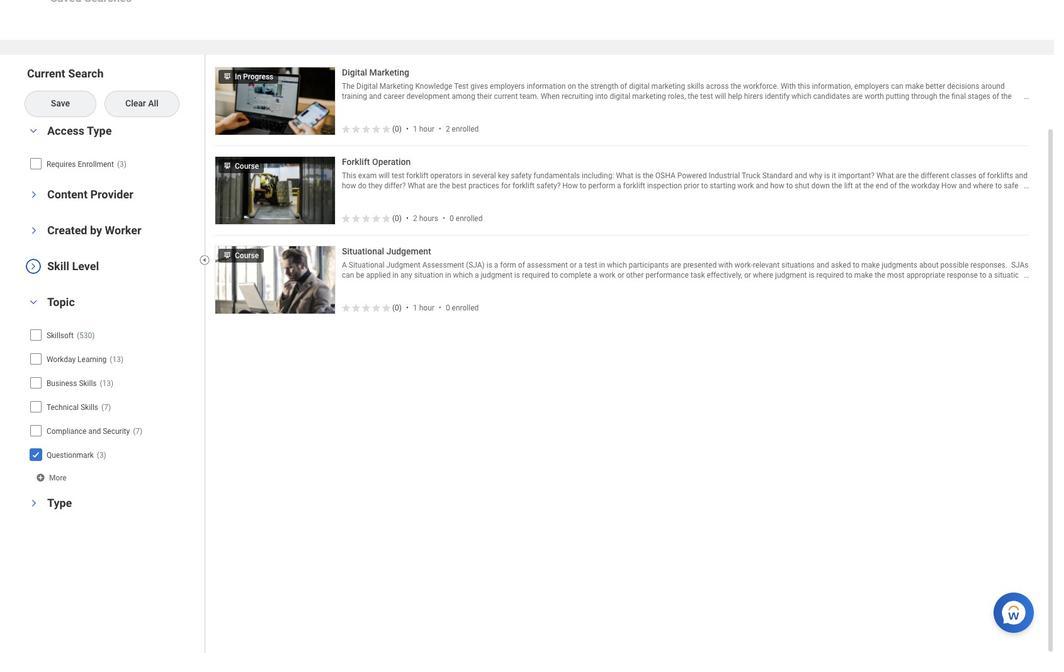 Task type: vqa. For each thing, say whether or not it's contained in the screenshot.


Task type: locate. For each thing, give the bounding box(es) containing it.
enrolled for forklift operation
[[456, 214, 483, 223]]

1 vertical spatial (7)
[[133, 427, 143, 436]]

chevron down image for created by worker
[[29, 223, 38, 238]]

a down workday
[[935, 192, 940, 201]]

will inside this exam will test forklift operators in several key safety fundamentals including: what is the osha powered industrial truck standard and why is it important? what are the different classes of forklifts and how do they differ? what are the best practices for forklift safety? how to perform a forklift inspection prior to starting work and how to shut down the lift at the end of the workday how and where to safely refuel or recharge your forklift when needed how to properly refuel a propane forklift what are the basic operating procedures for a forklift and how to operating the forklift safely a discussion on forklift attachments and their use what is the "stability triangle" and how is it implemented when operating a forklift? how to understand the load carrying capacity of your forklift and the importance of abiding by it how to load, stack, and move materials while reducing the risk of injury and much more...
[[379, 172, 390, 180]]

1 vertical spatial will
[[379, 172, 390, 180]]

a down standard
[[774, 192, 779, 201]]

others.
[[374, 281, 397, 290]]

the digital marketing knowledge test gives employers information on the strength of digital marketing skills across the workforce. with this information, employers can make better decisions around training and career development among their current team. when recruiting into digital marketing roles, the test will help hirers identify which candidates are worth putting through the final stages of the process.
[[342, 82, 1012, 111]]

enrolled
[[452, 125, 479, 133], [456, 214, 483, 223], [452, 303, 479, 312]]

safely down workday
[[914, 192, 934, 201]]

to right the "asked"
[[853, 261, 860, 270]]

1 horizontal spatial judgment
[[776, 271, 807, 280]]

(13) for business skills
[[100, 379, 114, 388]]

which
[[792, 92, 812, 101], [607, 261, 627, 270], [453, 271, 473, 280]]

employers up current
[[490, 82, 525, 91]]

0 horizontal spatial will
[[379, 172, 390, 180]]

2 course image from the top
[[215, 154, 235, 170]]

key
[[498, 172, 510, 180]]

and left the "asked"
[[817, 261, 830, 270]]

0 horizontal spatial their
[[401, 202, 416, 211]]

1 horizontal spatial your
[[871, 202, 885, 211]]

(7) for technical skills
[[101, 403, 111, 412]]

chevron down image inside access type group
[[26, 127, 41, 136]]

important?
[[839, 172, 875, 180]]

2 course element from the top
[[215, 154, 235, 172]]

2 vertical spatial which
[[453, 271, 473, 280]]

1 horizontal spatial where
[[974, 182, 994, 191]]

1 vertical spatial on
[[980, 192, 989, 201]]

1 vertical spatial 1 hour
[[413, 303, 435, 312]]

(7)
[[101, 403, 111, 412], [133, 427, 143, 436]]

of left abiding at the top right of page
[[978, 202, 985, 211]]

the inside "a situational judgment assessment (sja) is a form of assessment or a test in which participants are presented with work-relevant situations and asked to make judgments about possible responses.  sjas can be applied in any situation in which a judgment is required to complete a work or other performance task effectively, or where judgment is required to make the most appropriate response to a situation involving others."
[[875, 271, 886, 280]]

1 vertical spatial course element
[[215, 154, 235, 172]]

0 horizontal spatial by
[[90, 224, 102, 237]]

a left propane
[[566, 192, 570, 201]]

the left workday
[[899, 182, 910, 191]]

response
[[947, 271, 978, 280]]

enrolled for digital marketing
[[452, 125, 479, 133]]

situations
[[782, 261, 815, 270]]

why
[[809, 172, 823, 180]]

employers
[[490, 82, 525, 91], [855, 82, 890, 91]]

the left risk
[[526, 212, 537, 221]]

0 vertical spatial 0
[[450, 214, 454, 223]]

0 horizontal spatial on
[[568, 82, 576, 91]]

0 vertical spatial course
[[235, 162, 259, 171]]

this
[[342, 172, 357, 180]]

0 horizontal spatial it
[[569, 202, 573, 211]]

1 horizontal spatial their
[[477, 92, 492, 101]]

0 horizontal spatial can
[[342, 271, 354, 280]]

filter search field
[[23, 66, 207, 525]]

2 situation from the left
[[995, 271, 1024, 280]]

0 vertical spatial will
[[715, 92, 727, 101]]

0 for forklift operation
[[450, 214, 454, 223]]

1 vertical spatial 1
[[413, 303, 418, 312]]

how
[[342, 182, 356, 191], [771, 182, 785, 191], [819, 192, 833, 201], [545, 202, 559, 211]]

around
[[982, 82, 1005, 91]]

use
[[418, 202, 430, 211]]

with
[[781, 82, 796, 91]]

forklift operation
[[342, 157, 411, 167]]

1 vertical spatial 0 enrolled
[[446, 303, 479, 312]]

0 vertical spatial (7)
[[101, 403, 111, 412]]

0 vertical spatial 2
[[446, 125, 450, 133]]

judgement
[[387, 246, 431, 256]]

their inside this exam will test forklift operators in several key safety fundamentals including: what is the osha powered industrial truck standard and why is it important? what are the different classes of forklifts and how do they differ? what are the best practices for forklift safety? how to perform a forklift inspection prior to starting work and how to shut down the lift at the end of the workday how and where to safely refuel or recharge your forklift when needed how to properly refuel a propane forklift what are the basic operating procedures for a forklift and how to operating the forklift safely a discussion on forklift attachments and their use what is the "stability triangle" and how is it implemented when operating a forklift? how to understand the load carrying capacity of your forklift and the importance of abiding by it how to load, stack, and move materials while reducing the risk of injury and much more...
[[401, 202, 416, 211]]

1 course image from the top
[[215, 65, 235, 80]]

propane
[[572, 192, 600, 201]]

in up best
[[465, 172, 471, 180]]

this
[[798, 82, 811, 91]]

a up involving
[[342, 261, 347, 270]]

0 horizontal spatial which
[[453, 271, 473, 280]]

2 course from the top
[[235, 251, 259, 260]]

(3) right enrollment
[[117, 160, 127, 169]]

course image
[[215, 65, 235, 80], [215, 154, 235, 170]]

work up procedures
[[738, 182, 754, 191]]

0 vertical spatial a
[[935, 192, 940, 201]]

in
[[465, 172, 471, 180], [600, 261, 606, 270], [393, 271, 399, 280], [446, 271, 452, 280]]

forklift operation image
[[215, 157, 335, 224]]

0 vertical spatial work
[[738, 182, 754, 191]]

it up injury
[[569, 202, 573, 211]]

prior
[[684, 182, 700, 191]]

into
[[596, 92, 608, 101]]

1 employers from the left
[[490, 82, 525, 91]]

can inside the digital marketing knowledge test gives employers information on the strength of digital marketing skills across the workforce. with this information, employers can make better decisions around training and career development among their current team. when recruiting into digital marketing roles, the test will help hirers identify which candidates are worth putting through the final stages of the process.
[[892, 82, 904, 91]]

1 vertical spatial course image
[[215, 154, 235, 170]]

1 down judgment
[[413, 303, 418, 312]]

2 down development on the left top
[[446, 125, 450, 133]]

1 1 hour from the top
[[413, 125, 435, 133]]

enrolled down (sja)
[[452, 303, 479, 312]]

the
[[342, 82, 355, 91]]

situation
[[414, 271, 444, 280], [995, 271, 1024, 280]]

(7) right security
[[133, 427, 143, 436]]

0 enrolled for operation
[[450, 214, 483, 223]]

marketing
[[370, 67, 410, 77], [380, 82, 414, 91]]

1 vertical spatial by
[[90, 224, 102, 237]]

1 hour down assessment
[[413, 303, 435, 312]]

skills up compliance and security
[[81, 403, 98, 412]]

2 vertical spatial test
[[585, 261, 598, 270]]

test inside the digital marketing knowledge test gives employers information on the strength of digital marketing skills across the workforce. with this information, employers can make better decisions around training and career development among their current team. when recruiting into digital marketing roles, the test will help hirers identify which candidates are worth putting through the final stages of the process.
[[701, 92, 714, 101]]

are left worth
[[853, 92, 863, 101]]

2 1 from the top
[[413, 303, 418, 312]]

2 vertical spatial make
[[855, 271, 873, 280]]

sjas
[[1012, 261, 1029, 270]]

chevron down image left the topic
[[26, 298, 41, 307]]

course image for forklift operation
[[215, 154, 235, 170]]

situation down sjas
[[995, 271, 1024, 280]]

0 vertical spatial safely
[[1005, 182, 1024, 191]]

(3) down compliance and security
[[97, 451, 106, 460]]

can
[[892, 82, 904, 91], [342, 271, 354, 280]]

all
[[148, 98, 159, 108]]

for down key
[[501, 182, 511, 191]]

2 1 hour from the top
[[413, 303, 435, 312]]

(3) inside access type group
[[117, 160, 127, 169]]

0 horizontal spatial your
[[403, 192, 418, 201]]

skill level
[[47, 259, 99, 273]]

will down "across"
[[715, 92, 727, 101]]

2 (0) from the top
[[392, 214, 402, 223]]

to down assessment
[[552, 271, 558, 280]]

where inside this exam will test forklift operators in several key safety fundamentals including: what is the osha powered industrial truck standard and why is it important? what are the different classes of forklifts and how do they differ? what are the best practices for forklift safety? how to perform a forklift inspection prior to starting work and how to shut down the lift at the end of the workday how and where to safely refuel or recharge your forklift when needed how to properly refuel a propane forklift what are the basic operating procedures for a forklift and how to operating the forklift safely a discussion on forklift attachments and their use what is the "stability triangle" and how is it implemented when operating a forklift? how to understand the load carrying capacity of your forklift and the importance of abiding by it how to load, stack, and move materials while reducing the risk of injury and much more...
[[974, 182, 994, 191]]

test up complete
[[585, 261, 598, 270]]

where down relevant
[[753, 271, 774, 280]]

type inside group
[[87, 124, 112, 137]]

1 vertical spatial their
[[401, 202, 416, 211]]

check small image
[[28, 447, 43, 462]]

a situational judgment assessment (sja) is a form of assessment or a test in which participants are presented with work-relevant situations and asked to make judgments about possible responses.  sjas can be applied in any situation in which a judgment is required to complete a work or other performance task effectively, or where judgment is required to make the most appropriate response to a situation involving others.
[[342, 261, 1029, 290]]

2 vertical spatial (0)
[[392, 303, 402, 312]]

course element for situational judgement
[[215, 244, 235, 261]]

1 vertical spatial work
[[600, 271, 616, 280]]

requires
[[47, 160, 76, 169]]

1 horizontal spatial (7)
[[133, 427, 143, 436]]

operation
[[372, 157, 411, 167]]

are down inspection
[[645, 192, 655, 201]]

0 down assessment
[[446, 303, 450, 312]]

(3) for requires enrollment
[[117, 160, 127, 169]]

1 course from the top
[[235, 162, 259, 171]]

(0) down others.
[[392, 303, 402, 312]]

1 horizontal spatial 2
[[446, 125, 450, 133]]

compliance
[[47, 427, 87, 436]]

truck
[[742, 172, 761, 180]]

to right response
[[980, 271, 987, 280]]

(0) for marketing
[[392, 125, 402, 133]]

and left career
[[369, 92, 382, 101]]

exam
[[358, 172, 377, 180]]

information
[[527, 82, 566, 91]]

several
[[473, 172, 496, 180]]

the down the around
[[1002, 92, 1012, 101]]

3 (0) from the top
[[392, 303, 402, 312]]

how down standard
[[771, 182, 785, 191]]

1 vertical spatial digital
[[357, 82, 378, 91]]

digital marketing
[[342, 67, 410, 77]]

what up move
[[432, 202, 449, 211]]

0 vertical spatial can
[[892, 82, 904, 91]]

digital right into
[[610, 92, 631, 101]]

are inside "a situational judgment assessment (sja) is a form of assessment or a test in which participants are presented with work-relevant situations and asked to make judgments about possible responses.  sjas can be applied in any situation in which a judgment is required to complete a work or other performance task effectively, or where judgment is required to make the most appropriate response to a situation involving others."
[[671, 261, 682, 270]]

and inside "a situational judgment assessment (sja) is a form of assessment or a test in which participants are presented with work-relevant situations and asked to make judgments about possible responses.  sjas can be applied in any situation in which a judgment is required to complete a work or other performance task effectively, or where judgment is required to make the most appropriate response to a situation involving others."
[[817, 261, 830, 270]]

forklift
[[407, 172, 429, 180], [513, 182, 535, 191], [624, 182, 646, 191], [420, 192, 442, 201], [601, 192, 624, 201], [780, 192, 803, 201], [890, 192, 912, 201], [991, 192, 1013, 201], [887, 202, 909, 211]]

your
[[403, 192, 418, 201], [871, 202, 885, 211]]

(3) for questionmark
[[97, 451, 106, 460]]

0 vertical spatial (3)
[[117, 160, 127, 169]]

1 vertical spatial course
[[235, 251, 259, 260]]

digital
[[629, 82, 650, 91], [610, 92, 631, 101]]

0 vertical spatial test
[[701, 92, 714, 101]]

0 vertical spatial which
[[792, 92, 812, 101]]

of right form
[[518, 261, 525, 270]]

1 vertical spatial hour
[[419, 303, 435, 312]]

1 vertical spatial can
[[342, 271, 354, 280]]

capacity
[[832, 202, 860, 211]]

1 vertical spatial situational
[[349, 261, 385, 270]]

on
[[568, 82, 576, 91], [980, 192, 989, 201]]

0 horizontal spatial test
[[392, 172, 405, 180]]

on inside this exam will test forklift operators in several key safety fundamentals including: what is the osha powered industrial truck standard and why is it important? what are the different classes of forklifts and how do they differ? what are the best practices for forklift safety? how to perform a forklift inspection prior to starting work and how to shut down the lift at the end of the workday how and where to safely refuel or recharge your forklift when needed how to properly refuel a propane forklift what are the basic operating procedures for a forklift and how to operating the forklift safely a discussion on forklift attachments and their use what is the "stability triangle" and how is it implemented when operating a forklift? how to understand the load carrying capacity of your forklift and the importance of abiding by it how to load, stack, and move materials while reducing the risk of injury and much more...
[[980, 192, 989, 201]]

test down "across"
[[701, 92, 714, 101]]

2 left the hours
[[413, 214, 418, 223]]

more...
[[617, 212, 640, 221]]

0 horizontal spatial required
[[522, 271, 550, 280]]

(13) right learning
[[110, 355, 124, 364]]

1 vertical spatial which
[[607, 261, 627, 270]]

the left most
[[875, 271, 886, 280]]

1 horizontal spatial employers
[[855, 82, 890, 91]]

the down inspection
[[657, 192, 668, 201]]

are up performance
[[671, 261, 682, 270]]

(13) for workday learning
[[110, 355, 124, 364]]

1 for digital marketing
[[413, 125, 418, 133]]

1 horizontal spatial can
[[892, 82, 904, 91]]

1 horizontal spatial work
[[738, 182, 754, 191]]

operating down inspection
[[641, 202, 673, 211]]

the left load
[[774, 202, 785, 211]]

needed
[[464, 192, 488, 201]]

properly
[[516, 192, 543, 201]]

make
[[906, 82, 924, 91], [862, 261, 880, 270], [855, 271, 873, 280]]

lift
[[845, 182, 853, 191]]

test up differ?
[[392, 172, 405, 180]]

complete
[[560, 271, 592, 280]]

what
[[616, 172, 634, 180], [877, 172, 894, 180], [408, 182, 425, 191], [625, 192, 643, 201], [432, 202, 449, 211]]

1 horizontal spatial test
[[585, 261, 598, 270]]

are down operators
[[427, 182, 438, 191]]

which up other at the right top of the page
[[607, 261, 627, 270]]

a up complete
[[579, 261, 583, 270]]

chevron down image left "content"
[[29, 187, 38, 202]]

how down down
[[819, 192, 833, 201]]

a inside "a situational judgment assessment (sja) is a form of assessment or a test in which participants are presented with work-relevant situations and asked to make judgments about possible responses.  sjas can be applied in any situation in which a judgment is required to complete a work or other performance task effectively, or where judgment is required to make the most appropriate response to a situation involving others."
[[342, 261, 347, 270]]

0 enrolled
[[450, 214, 483, 223], [446, 303, 479, 312]]

basic
[[670, 192, 688, 201]]

by inside this exam will test forklift operators in several key safety fundamentals including: what is the osha powered industrial truck standard and why is it important? what are the different classes of forklifts and how do they differ? what are the best practices for forklift safety? how to perform a forklift inspection prior to starting work and how to shut down the lift at the end of the workday how and where to safely refuel or recharge your forklift when needed how to properly refuel a propane forklift what are the basic operating procedures for a forklift and how to operating the forklift safely a discussion on forklift attachments and their use what is the "stability triangle" and how is it implemented when operating a forklift? how to understand the load carrying capacity of your forklift and the importance of abiding by it how to load, stack, and move materials while reducing the risk of injury and much more...
[[1014, 202, 1022, 211]]

chevron down image
[[29, 259, 38, 274], [26, 298, 41, 307], [29, 496, 38, 511]]

1 horizontal spatial by
[[1014, 202, 1022, 211]]

and inside topic tree
[[88, 427, 101, 436]]

access type group
[[25, 123, 198, 177]]

1 vertical spatial for
[[763, 192, 773, 201]]

required down assessment
[[522, 271, 550, 280]]

different
[[921, 172, 950, 180]]

a inside this exam will test forklift operators in several key safety fundamentals including: what is the osha powered industrial truck standard and why is it important? what are the different classes of forklifts and how do they differ? what are the best practices for forklift safety? how to perform a forklift inspection prior to starting work and how to shut down the lift at the end of the workday how and where to safely refuel or recharge your forklift when needed how to properly refuel a propane forklift what are the basic operating procedures for a forklift and how to operating the forklift safely a discussion on forklift attachments and their use what is the "stability triangle" and how is it implemented when operating a forklift? how to understand the load carrying capacity of your forklift and the importance of abiding by it how to load, stack, and move materials while reducing the risk of injury and much more...
[[935, 192, 940, 201]]

2 hour from the top
[[419, 303, 435, 312]]

chevron down image left type button on the left bottom of page
[[29, 496, 38, 511]]

search results region
[[215, 65, 1030, 314]]

course
[[235, 162, 259, 171], [235, 251, 259, 260]]

will inside the digital marketing knowledge test gives employers information on the strength of digital marketing skills across the workforce. with this information, employers can make better decisions around training and career development among their current team. when recruiting into digital marketing roles, the test will help hirers identify which candidates are worth putting through the final stages of the process.
[[715, 92, 727, 101]]

2 horizontal spatial test
[[701, 92, 714, 101]]

0 vertical spatial digital
[[342, 67, 367, 77]]

0 horizontal spatial operating
[[641, 202, 673, 211]]

or down work-
[[745, 271, 752, 280]]

0 right move
[[450, 214, 454, 223]]

(3) inside topic tree
[[97, 451, 106, 460]]

situation down assessment
[[414, 271, 444, 280]]

1 horizontal spatial a
[[935, 192, 940, 201]]

make inside the digital marketing knowledge test gives employers information on the strength of digital marketing skills across the workforce. with this information, employers can make better decisions around training and career development among their current team. when recruiting into digital marketing roles, the test will help hirers identify which candidates are worth putting through the final stages of the process.
[[906, 82, 924, 91]]

0 horizontal spatial situation
[[414, 271, 444, 280]]

type button
[[47, 496, 72, 510]]

workday assistant region
[[994, 588, 1040, 633]]

are left different
[[896, 172, 907, 180]]

their left use
[[401, 202, 416, 211]]

0 vertical spatial when
[[444, 192, 462, 201]]

content provider button
[[47, 188, 133, 201]]

0 vertical spatial skills
[[79, 379, 97, 388]]

is down situations
[[809, 271, 815, 280]]

0 vertical spatial 1 hour
[[413, 125, 435, 133]]

safety
[[511, 172, 532, 180]]

0 vertical spatial where
[[974, 182, 994, 191]]

0 vertical spatial course image
[[215, 65, 235, 80]]

and down workday
[[911, 202, 924, 211]]

0 horizontal spatial a
[[342, 261, 347, 270]]

for up understand
[[763, 192, 773, 201]]

1 vertical spatial where
[[753, 271, 774, 280]]

1 judgment from the left
[[481, 271, 513, 280]]

1 situation from the left
[[414, 271, 444, 280]]

operating down 'at'
[[843, 192, 875, 201]]

1 hour from the top
[[419, 125, 435, 133]]

(13)
[[110, 355, 124, 364], [100, 379, 114, 388]]

classes
[[952, 172, 977, 180]]

0 vertical spatial 1
[[413, 125, 418, 133]]

2 horizontal spatial which
[[792, 92, 812, 101]]

1 horizontal spatial it
[[832, 172, 837, 180]]

is right why
[[825, 172, 831, 180]]

by inside filter "search box"
[[90, 224, 102, 237]]

0 horizontal spatial for
[[501, 182, 511, 191]]

their down gives
[[477, 92, 492, 101]]

0 vertical spatial (13)
[[110, 355, 124, 364]]

chevron down image for access type
[[26, 127, 41, 136]]

1 course element from the top
[[215, 65, 235, 82]]

2 vertical spatial chevron down image
[[29, 223, 38, 238]]

digital up training on the left of the page
[[357, 82, 378, 91]]

chevron down image
[[26, 127, 41, 136], [29, 187, 38, 202], [29, 223, 38, 238]]

2 vertical spatial enrolled
[[452, 303, 479, 312]]

course image
[[215, 244, 235, 259]]

when down best
[[444, 192, 462, 201]]

workday learning
[[47, 355, 107, 364]]

on up abiding at the top right of page
[[980, 192, 989, 201]]

help
[[728, 92, 743, 101]]

which inside the digital marketing knowledge test gives employers information on the strength of digital marketing skills across the workforce. with this information, employers can make better decisions around training and career development among their current team. when recruiting into digital marketing roles, the test will help hirers identify which candidates are worth putting through the final stages of the process.
[[792, 92, 812, 101]]

0 horizontal spatial 2
[[413, 214, 418, 223]]

0 horizontal spatial safely
[[914, 192, 934, 201]]

test
[[454, 82, 469, 91]]

1 horizontal spatial (3)
[[117, 160, 127, 169]]

1 hour down development on the left top
[[413, 125, 435, 133]]

chevron down image left access
[[26, 127, 41, 136]]

is
[[636, 172, 641, 180], [825, 172, 831, 180], [451, 202, 457, 211], [561, 202, 567, 211], [487, 261, 493, 270], [515, 271, 520, 280], [809, 271, 815, 280]]

including:
[[582, 172, 615, 180]]

any
[[401, 271, 413, 280]]

operating up forklift?
[[690, 192, 721, 201]]

operating
[[690, 192, 721, 201], [843, 192, 875, 201], [641, 202, 673, 211]]

when
[[444, 192, 462, 201], [621, 202, 639, 211]]

3 course element from the top
[[215, 244, 235, 261]]

0 horizontal spatial (3)
[[97, 451, 106, 460]]

1 1 from the top
[[413, 125, 418, 133]]

1 horizontal spatial required
[[817, 271, 844, 280]]

2 for 2 enrolled
[[446, 125, 450, 133]]

are inside the digital marketing knowledge test gives employers information on the strength of digital marketing skills across the workforce. with this information, employers can make better decisions around training and career development among their current team. when recruiting into digital marketing roles, the test will help hirers identify which candidates are worth putting through the final stages of the process.
[[853, 92, 863, 101]]

a
[[935, 192, 940, 201], [342, 261, 347, 270]]

or up complete
[[570, 261, 577, 270]]

and left security
[[88, 427, 101, 436]]

(3)
[[117, 160, 127, 169], [97, 451, 106, 460]]

where
[[974, 182, 994, 191], [753, 271, 774, 280]]

is up injury
[[561, 202, 567, 211]]

forklifts
[[988, 172, 1014, 180]]

hour down assessment
[[419, 303, 435, 312]]

the left "osha"
[[643, 172, 654, 180]]

1 vertical spatial skills
[[81, 403, 98, 412]]

(7) up security
[[101, 403, 111, 412]]

safely down forklifts
[[1005, 182, 1024, 191]]

it
[[832, 172, 837, 180], [569, 202, 573, 211], [1024, 202, 1028, 211]]

chevron down image inside topic group
[[26, 298, 41, 307]]

0 vertical spatial by
[[1014, 202, 1022, 211]]

course element
[[215, 65, 235, 82], [215, 154, 235, 172], [215, 244, 235, 261]]

1 horizontal spatial type
[[87, 124, 112, 137]]

this exam will test forklift operators in several key safety fundamentals including: what is the osha powered industrial truck standard and why is it important? what are the different classes of forklifts and how do they differ? what are the best practices for forklift safety? how to perform a forklift inspection prior to starting work and how to shut down the lift at the end of the workday how and where to safely refuel or recharge your forklift when needed how to properly refuel a propane forklift what are the basic operating procedures for a forklift and how to operating the forklift safely a discussion on forklift attachments and their use what is the "stability triangle" and how is it implemented when operating a forklift? how to understand the load carrying capacity of your forklift and the importance of abiding by it how to load, stack, and move materials while reducing the risk of injury and much more...
[[342, 172, 1028, 221]]

1 down development on the left top
[[413, 125, 418, 133]]

to
[[580, 182, 587, 191], [702, 182, 708, 191], [787, 182, 793, 191], [996, 182, 1003, 191], [507, 192, 514, 201], [835, 192, 842, 201], [725, 202, 732, 211], [359, 212, 366, 221], [853, 261, 860, 270], [552, 271, 558, 280], [846, 271, 853, 280], [980, 271, 987, 280]]

2 vertical spatial chevron down image
[[29, 496, 38, 511]]

2
[[446, 125, 450, 133], [413, 214, 418, 223]]

0 vertical spatial chevron down image
[[26, 127, 41, 136]]

performance
[[646, 271, 689, 280]]

(0) for judgement
[[392, 303, 402, 312]]

1 vertical spatial enrolled
[[456, 214, 483, 223]]

1 (0) from the top
[[392, 125, 402, 133]]

course element for digital marketing
[[215, 65, 235, 82]]

0 enrolled down (sja)
[[446, 303, 479, 312]]

1 horizontal spatial refuel
[[545, 192, 564, 201]]

0 horizontal spatial refuel
[[342, 192, 361, 201]]



Task type: describe. For each thing, give the bounding box(es) containing it.
of inside "a situational judgment assessment (sja) is a form of assessment or a test in which participants are presented with work-relevant situations and asked to make judgments about possible responses.  sjas can be applied in any situation in which a judgment is required to complete a work or other performance task effectively, or where judgment is required to make the most appropriate response to a situation involving others."
[[518, 261, 525, 270]]

1 hour for marketing
[[413, 125, 435, 133]]

requires enrollment
[[47, 160, 114, 169]]

0 vertical spatial marketing
[[370, 67, 410, 77]]

created by worker button
[[47, 224, 141, 237]]

the down skills
[[688, 92, 699, 101]]

to up triangle"
[[507, 192, 514, 201]]

where inside "a situational judgment assessment (sja) is a form of assessment or a test in which participants are presented with work-relevant situations and asked to make judgments about possible responses.  sjas can be applied in any situation in which a judgment is required to complete a work or other performance task effectively, or where judgment is required to make the most appropriate response to a situation involving others."
[[753, 271, 774, 280]]

clear all
[[125, 98, 159, 108]]

to down attachments
[[359, 212, 366, 221]]

skills for technical skills
[[81, 403, 98, 412]]

load,
[[368, 212, 384, 221]]

2 refuel from the left
[[545, 192, 564, 201]]

a left form
[[494, 261, 499, 270]]

perform
[[589, 182, 616, 191]]

assessment
[[423, 261, 464, 270]]

appropriate
[[907, 271, 946, 280]]

applied
[[366, 271, 391, 280]]

a right response
[[989, 271, 993, 280]]

materials
[[442, 212, 474, 221]]

training
[[342, 92, 367, 101]]

can inside "a situational judgment assessment (sja) is a form of assessment or a test in which participants are presented with work-relevant situations and asked to make judgments about possible responses.  sjas can be applied in any situation in which a judgment is required to complete a work or other performance task effectively, or where judgment is required to make the most appropriate response to a situation involving others."
[[342, 271, 354, 280]]

chevron down image for content provider
[[29, 187, 38, 202]]

what right differ?
[[408, 182, 425, 191]]

the up workday
[[909, 172, 919, 180]]

relevant
[[753, 261, 780, 270]]

to left shut
[[787, 182, 793, 191]]

provider
[[90, 188, 133, 201]]

and down "implemented" at right top
[[581, 212, 594, 221]]

chevron down image for skill level
[[29, 259, 38, 274]]

0 vertical spatial marketing
[[652, 82, 686, 91]]

skillsoft
[[47, 331, 74, 340]]

1 vertical spatial make
[[862, 261, 880, 270]]

is right (sja)
[[487, 261, 493, 270]]

of right strength in the right of the page
[[621, 82, 628, 91]]

(530)
[[77, 331, 95, 340]]

and down use
[[407, 212, 420, 221]]

be
[[356, 271, 364, 280]]

course for forklift operation
[[235, 162, 259, 171]]

the down the better
[[940, 92, 950, 101]]

end
[[876, 182, 889, 191]]

what up end
[[877, 172, 894, 180]]

a down basic
[[675, 202, 679, 211]]

what up more...
[[625, 192, 643, 201]]

is up materials
[[451, 202, 457, 211]]

their inside the digital marketing knowledge test gives employers information on the strength of digital marketing skills across the workforce. with this information, employers can make better decisions around training and career development among their current team. when recruiting into digital marketing roles, the test will help hirers identify which candidates are worth putting through the final stages of the process.
[[477, 92, 492, 101]]

work inside this exam will test forklift operators in several key safety fundamentals including: what is the osha powered industrial truck standard and why is it important? what are the different classes of forklifts and how do they differ? what are the best practices for forklift safety? how to perform a forklift inspection prior to starting work and how to shut down the lift at the end of the workday how and where to safely refuel or recharge your forklift when needed how to properly refuel a propane forklift what are the basic operating procedures for a forklift and how to operating the forklift safely a discussion on forklift attachments and their use what is the "stability triangle" and how is it implemented when operating a forklift? how to understand the load carrying capacity of your forklift and the importance of abiding by it how to load, stack, and move materials while reducing the risk of injury and much more...
[[738, 182, 754, 191]]

1 required from the left
[[522, 271, 550, 280]]

2 horizontal spatial operating
[[843, 192, 875, 201]]

and down classes
[[959, 182, 972, 191]]

a down (sja)
[[475, 271, 479, 280]]

among
[[452, 92, 476, 101]]

hour for situational judgement
[[419, 303, 435, 312]]

is down form
[[515, 271, 520, 280]]

the left lift
[[832, 182, 843, 191]]

what right including:
[[616, 172, 634, 180]]

a right complete
[[594, 271, 598, 280]]

how down fundamentals
[[563, 182, 578, 191]]

situational inside "a situational judgment assessment (sja) is a form of assessment or a test in which participants are presented with work-relevant situations and asked to make judgments about possible responses.  sjas can be applied in any situation in which a judgment is required to complete a work or other performance task effectively, or where judgment is required to make the most appropriate response to a situation involving others."
[[349, 261, 385, 270]]

fundamentals
[[534, 172, 580, 180]]

how down "starting"
[[708, 202, 724, 211]]

1 vertical spatial when
[[621, 202, 639, 211]]

abiding
[[987, 202, 1012, 211]]

of right risk
[[552, 212, 559, 221]]

0 enrolled for judgement
[[446, 303, 479, 312]]

move
[[422, 212, 440, 221]]

to right the "prior"
[[702, 182, 708, 191]]

to down procedures
[[725, 202, 732, 211]]

when
[[541, 92, 560, 101]]

course element for forklift operation
[[215, 154, 235, 172]]

the down workday
[[926, 202, 936, 211]]

in left "participants"
[[600, 261, 606, 270]]

1 for situational judgement
[[413, 303, 418, 312]]

1 horizontal spatial operating
[[690, 192, 721, 201]]

of right the capacity
[[862, 202, 869, 211]]

1 vertical spatial safely
[[914, 192, 934, 201]]

2 enrolled
[[446, 125, 479, 133]]

digital inside the digital marketing knowledge test gives employers information on the strength of digital marketing skills across the workforce. with this information, employers can make better decisions around training and career development among their current team. when recruiting into digital marketing roles, the test will help hirers identify which candidates are worth putting through the final stages of the process.
[[357, 82, 378, 91]]

and up carrying on the top of page
[[804, 192, 817, 201]]

powered
[[678, 172, 707, 180]]

to down forklifts
[[996, 182, 1003, 191]]

while
[[476, 212, 493, 221]]

to down the "asked"
[[846, 271, 853, 280]]

1 hour for judgement
[[413, 303, 435, 312]]

safety?
[[537, 182, 561, 191]]

hirers
[[745, 92, 764, 101]]

or left other at the right top of the page
[[618, 271, 625, 280]]

industrial
[[709, 172, 740, 180]]

decisions
[[948, 82, 980, 91]]

work-
[[735, 261, 753, 270]]

how down attachments
[[342, 212, 358, 221]]

team.
[[520, 92, 539, 101]]

1 horizontal spatial safely
[[1005, 182, 1024, 191]]

through
[[912, 92, 938, 101]]

search
[[68, 67, 104, 80]]

is left "osha"
[[636, 172, 641, 180]]

topic group
[[25, 294, 198, 486]]

2 for 2 hours
[[413, 214, 418, 223]]

0 vertical spatial digital
[[629, 82, 650, 91]]

form
[[500, 261, 517, 270]]

2 employers from the left
[[855, 82, 890, 91]]

the down end
[[877, 192, 888, 201]]

knowledge
[[415, 82, 453, 91]]

more
[[49, 474, 67, 482]]

process.
[[342, 102, 371, 111]]

workforce.
[[744, 82, 779, 91]]

the up help
[[731, 82, 742, 91]]

how up discussion
[[942, 182, 957, 191]]

the up recruiting
[[578, 82, 589, 91]]

how down this
[[342, 182, 356, 191]]

starting
[[710, 182, 736, 191]]

load
[[786, 202, 801, 211]]

osha
[[656, 172, 676, 180]]

and inside the digital marketing knowledge test gives employers information on the strength of digital marketing skills across the workforce. with this information, employers can make better decisions around training and career development among their current team. when recruiting into digital marketing roles, the test will help hirers identify which candidates are worth putting through the final stages of the process.
[[369, 92, 382, 101]]

(sja)
[[466, 261, 485, 270]]

current search
[[27, 67, 104, 80]]

of right end
[[891, 182, 898, 191]]

business skills
[[47, 379, 97, 388]]

enrolled for situational judgement
[[452, 303, 479, 312]]

test inside "a situational judgment assessment (sja) is a form of assessment or a test in which participants are presented with work-relevant situations and asked to make judgments about possible responses.  sjas can be applied in any situation in which a judgment is required to complete a work or other performance task effectively, or where judgment is required to make the most appropriate response to a situation involving others."
[[585, 261, 598, 270]]

to up propane
[[580, 182, 587, 191]]

in
[[235, 72, 241, 81]]

recharge
[[372, 192, 401, 201]]

a right perform
[[618, 182, 622, 191]]

development
[[407, 92, 450, 101]]

implemented
[[575, 202, 619, 211]]

hours
[[419, 214, 439, 223]]

1 horizontal spatial which
[[607, 261, 627, 270]]

"stability
[[471, 202, 500, 211]]

attachments
[[342, 202, 385, 211]]

technical
[[47, 403, 79, 412]]

worker
[[105, 224, 141, 237]]

save
[[51, 98, 70, 108]]

current
[[27, 67, 65, 80]]

course image for digital marketing
[[215, 65, 235, 80]]

access
[[47, 124, 85, 137]]

2 horizontal spatial it
[[1024, 202, 1028, 211]]

1 refuel from the left
[[342, 192, 361, 201]]

do
[[358, 182, 367, 191]]

in inside this exam will test forklift operators in several key safety fundamentals including: what is the osha powered industrial truck standard and why is it important? what are the different classes of forklifts and how do they differ? what are the best practices for forklift safety? how to perform a forklift inspection prior to starting work and how to shut down the lift at the end of the workday how and where to safely refuel or recharge your forklift when needed how to properly refuel a propane forklift what are the basic operating procedures for a forklift and how to operating the forklift safely a discussion on forklift attachments and their use what is the "stability triangle" and how is it implemented when operating a forklift? how to understand the load carrying capacity of your forklift and the importance of abiding by it how to load, stack, and move materials while reducing the risk of injury and much more...
[[465, 172, 471, 180]]

topic tree
[[28, 324, 194, 466]]

chevron down image for topic
[[26, 298, 41, 307]]

the right 'at'
[[864, 182, 874, 191]]

more button
[[36, 472, 68, 483]]

questionmark
[[47, 451, 94, 460]]

2 required from the left
[[817, 271, 844, 280]]

to up the capacity
[[835, 192, 842, 201]]

learning
[[78, 355, 107, 364]]

(0) for operation
[[392, 214, 402, 223]]

forklift?
[[681, 202, 706, 211]]

skills for business skills
[[79, 379, 97, 388]]

on inside the digital marketing knowledge test gives employers information on the strength of digital marketing skills across the workforce. with this information, employers can make better decisions around training and career development among their current team. when recruiting into digital marketing roles, the test will help hirers identify which candidates are worth putting through the final stages of the process.
[[568, 82, 576, 91]]

2 hours
[[413, 214, 439, 223]]

practices
[[469, 182, 500, 191]]

final
[[952, 92, 967, 101]]

reducing
[[495, 212, 524, 221]]

of down the around
[[993, 92, 1000, 101]]

0 vertical spatial situational
[[342, 246, 384, 256]]

or inside this exam will test forklift operators in several key safety fundamentals including: what is the osha powered industrial truck standard and why is it important? what are the different classes of forklifts and how do they differ? what are the best practices for forklift safety? how to perform a forklift inspection prior to starting work and how to shut down the lift at the end of the workday how and where to safely refuel or recharge your forklift when needed how to properly refuel a propane forklift what are the basic operating procedures for a forklift and how to operating the forklift safely a discussion on forklift attachments and their use what is the "stability triangle" and how is it implemented when operating a forklift? how to understand the load carrying capacity of your forklift and the importance of abiding by it how to load, stack, and move materials while reducing the risk of injury and much more...
[[363, 192, 370, 201]]

involving
[[342, 281, 372, 290]]

assessment
[[527, 261, 568, 270]]

and down truck
[[756, 182, 769, 191]]

recruiting
[[562, 92, 594, 101]]

career
[[384, 92, 405, 101]]

work inside "a situational judgment assessment (sja) is a form of assessment or a test in which participants are presented with work-relevant situations and asked to make judgments about possible responses.  sjas can be applied in any situation in which a judgment is required to complete a work or other performance task effectively, or where judgment is required to make the most appropriate response to a situation involving others."
[[600, 271, 616, 280]]

test inside this exam will test forklift operators in several key safety fundamentals including: what is the osha powered industrial truck standard and why is it important? what are the different classes of forklifts and how do they differ? what are the best practices for forklift safety? how to perform a forklift inspection prior to starting work and how to shut down the lift at the end of the workday how and where to safely refuel or recharge your forklift when needed how to properly refuel a propane forklift what are the basic operating procedures for a forklift and how to operating the forklift safely a discussion on forklift attachments and their use what is the "stability triangle" and how is it implemented when operating a forklift? how to understand the load carrying capacity of your forklift and the importance of abiding by it how to load, stack, and move materials while reducing the risk of injury and much more...
[[392, 172, 405, 180]]

0 horizontal spatial when
[[444, 192, 462, 201]]

1 vertical spatial type
[[47, 496, 72, 510]]

clear all button
[[105, 91, 179, 116]]

enrollment
[[78, 160, 114, 169]]

better
[[926, 82, 946, 91]]

in left any
[[393, 271, 399, 280]]

and up shut
[[795, 172, 808, 180]]

best
[[452, 182, 467, 191]]

of right classes
[[979, 172, 986, 180]]

how up risk
[[545, 202, 559, 211]]

hour for digital marketing
[[419, 125, 435, 133]]

2 judgment from the left
[[776, 271, 807, 280]]

how up "stability
[[490, 192, 505, 201]]

understand
[[734, 202, 772, 211]]

other
[[627, 271, 644, 280]]

0 for situational judgement
[[446, 303, 450, 312]]

and up risk
[[531, 202, 543, 211]]

in down assessment
[[446, 271, 452, 280]]

about
[[920, 261, 939, 270]]

the up materials
[[459, 202, 469, 211]]

(7) for compliance and security
[[133, 427, 143, 436]]

level
[[72, 259, 99, 273]]

digital marketing image
[[215, 67, 335, 135]]

course for situational judgement
[[235, 251, 259, 260]]

marketing inside the digital marketing knowledge test gives employers information on the strength of digital marketing skills across the workforce. with this information, employers can make better decisions around training and career development among their current team. when recruiting into digital marketing roles, the test will help hirers identify which candidates are worth putting through the final stages of the process.
[[380, 82, 414, 91]]

1 vertical spatial digital
[[610, 92, 631, 101]]

1 vertical spatial your
[[871, 202, 885, 211]]

1 vertical spatial marketing
[[633, 92, 666, 101]]

chevron down image for type
[[29, 496, 38, 511]]

and right forklifts
[[1016, 172, 1028, 180]]

and up stack,
[[386, 202, 399, 211]]

access type
[[47, 124, 112, 137]]

operators
[[431, 172, 463, 180]]

differ?
[[385, 182, 406, 191]]

inspection
[[647, 182, 682, 191]]

workday
[[47, 355, 76, 364]]

the down operators
[[440, 182, 450, 191]]

workday
[[912, 182, 940, 191]]

situational judgement image
[[215, 246, 335, 314]]



